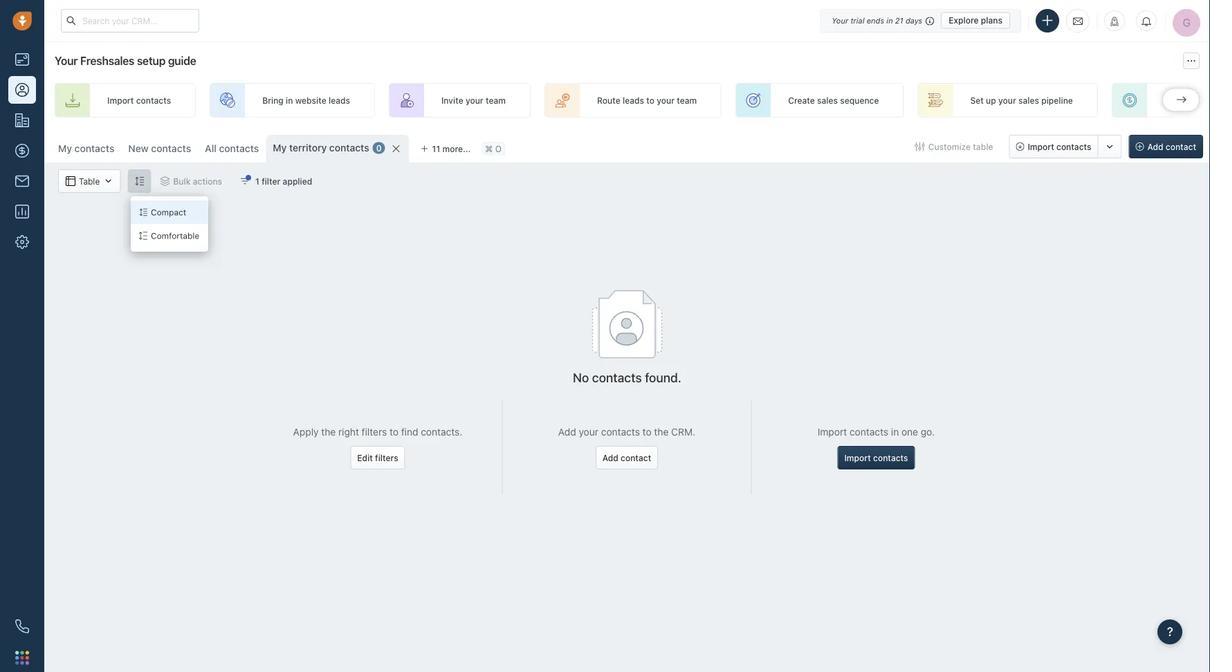 Task type: locate. For each thing, give the bounding box(es) containing it.
customize table button
[[907, 135, 1003, 159]]

0 horizontal spatial add contact
[[603, 453, 652, 463]]

container_wx8msf4aqz5i3rn1 image inside customize table 'button'
[[916, 142, 925, 152]]

my up the table dropdown button
[[58, 143, 72, 154]]

deal
[[1183, 95, 1200, 105]]

contacts down import contacts in one go.
[[874, 453, 909, 463]]

sequence
[[841, 95, 880, 105]]

2 sales from the left
[[1019, 95, 1040, 105]]

1 horizontal spatial the
[[655, 427, 669, 438]]

container_wx8msf4aqz5i3rn1 image
[[66, 177, 75, 186], [160, 177, 170, 186]]

filter
[[262, 177, 281, 186]]

container_wx8msf4aqz5i3rn1 image left 1
[[240, 177, 250, 186]]

new contacts
[[128, 143, 191, 154]]

container_wx8msf4aqz5i3rn1 image inside the table dropdown button
[[66, 177, 75, 186]]

import
[[107, 95, 134, 105], [1028, 142, 1055, 152], [818, 427, 848, 438], [845, 453, 871, 463]]

filters
[[362, 427, 387, 438], [375, 453, 399, 463]]

my territory contacts link
[[273, 141, 369, 155]]

contacts down pipeline
[[1057, 142, 1092, 152]]

bring in website leads
[[262, 95, 350, 105]]

1 vertical spatial import contacts
[[1028, 142, 1092, 152]]

your down no
[[579, 427, 599, 438]]

my
[[273, 142, 287, 154], [58, 143, 72, 154]]

contacts
[[136, 95, 171, 105], [1057, 142, 1092, 152], [329, 142, 369, 154], [75, 143, 114, 154], [151, 143, 191, 154], [219, 143, 259, 154], [593, 370, 642, 385], [601, 427, 640, 438], [850, 427, 889, 438], [874, 453, 909, 463]]

container_wx8msf4aqz5i3rn1 image right table
[[103, 177, 113, 186]]

contact down add deal
[[1166, 142, 1197, 152]]

your left the trial
[[832, 16, 849, 25]]

0 horizontal spatial container_wx8msf4aqz5i3rn1 image
[[103, 177, 113, 186]]

contact
[[1166, 142, 1197, 152], [621, 453, 652, 463]]

to right the "route"
[[647, 95, 655, 105]]

1 horizontal spatial add contact button
[[1130, 135, 1204, 159]]

my territory contacts 0
[[273, 142, 382, 154]]

contacts right all
[[219, 143, 259, 154]]

contact down 'add your contacts to the crm.' on the bottom
[[621, 453, 652, 463]]

invite your team link
[[389, 83, 531, 118]]

import contacts down import contacts in one go.
[[845, 453, 909, 463]]

1 container_wx8msf4aqz5i3rn1 image from the left
[[66, 177, 75, 186]]

add contact down 'add your contacts to the crm.' on the bottom
[[603, 453, 652, 463]]

1 horizontal spatial container_wx8msf4aqz5i3rn1 image
[[240, 177, 250, 186]]

leads right the "route"
[[623, 95, 645, 105]]

1 filter applied
[[256, 177, 312, 186]]

crm.
[[672, 427, 696, 438]]

contacts right no
[[593, 370, 642, 385]]

0 horizontal spatial your
[[55, 54, 78, 68]]

import contacts
[[107, 95, 171, 105], [1028, 142, 1092, 152], [845, 453, 909, 463]]

website
[[295, 95, 327, 105]]

apply
[[293, 427, 319, 438]]

1 vertical spatial import contacts button
[[838, 446, 916, 470]]

0 vertical spatial import contacts button
[[1010, 135, 1099, 159]]

import contacts down setup
[[107, 95, 171, 105]]

0 horizontal spatial container_wx8msf4aqz5i3rn1 image
[[66, 177, 75, 186]]

sales
[[818, 95, 838, 105], [1019, 95, 1040, 105]]

0 horizontal spatial team
[[486, 95, 506, 105]]

1 horizontal spatial leads
[[623, 95, 645, 105]]

container_wx8msf4aqz5i3rn1 image inside "1 filter applied" button
[[240, 177, 250, 186]]

1 horizontal spatial import contacts
[[845, 453, 909, 463]]

one
[[902, 427, 919, 438]]

0 vertical spatial import contacts
[[107, 95, 171, 105]]

email image
[[1074, 15, 1083, 27]]

import contacts button
[[1010, 135, 1099, 159], [838, 446, 916, 470]]

your left freshsales
[[55, 54, 78, 68]]

container_wx8msf4aqz5i3rn1 image
[[916, 142, 925, 152], [103, 177, 113, 186], [240, 177, 250, 186]]

0
[[376, 143, 382, 153]]

add contact button down the add deal link
[[1130, 135, 1204, 159]]

contacts right new
[[151, 143, 191, 154]]

right
[[339, 427, 359, 438]]

add contact button down 'add your contacts to the crm.' on the bottom
[[596, 446, 659, 470]]

phone image
[[15, 620, 29, 634]]

team
[[486, 95, 506, 105], [677, 95, 697, 105]]

1 vertical spatial filters
[[375, 453, 399, 463]]

Search your CRM... text field
[[61, 9, 199, 33]]

the left crm.
[[655, 427, 669, 438]]

import contacts button down import contacts in one go.
[[838, 446, 916, 470]]

all contacts button
[[198, 135, 266, 163], [205, 143, 259, 154]]

dialog
[[131, 197, 208, 252]]

2 horizontal spatial container_wx8msf4aqz5i3rn1 image
[[916, 142, 925, 152]]

your right the invite
[[466, 95, 484, 105]]

customize
[[929, 142, 971, 152]]

1 horizontal spatial import contacts button
[[1010, 135, 1099, 159]]

leads
[[329, 95, 350, 105], [623, 95, 645, 105]]

explore plans link
[[942, 12, 1011, 29]]

1 filter applied button
[[231, 170, 321, 193]]

your
[[466, 95, 484, 105], [657, 95, 675, 105], [999, 95, 1017, 105], [579, 427, 599, 438]]

import contacts inside import contacts group
[[1028, 142, 1092, 152]]

more...
[[443, 144, 471, 154]]

add deal
[[1165, 95, 1200, 105]]

in
[[887, 16, 894, 25], [286, 95, 293, 105], [892, 427, 899, 438]]

contacts inside import contacts link
[[136, 95, 171, 105]]

0 vertical spatial contact
[[1166, 142, 1197, 152]]

in left one
[[892, 427, 899, 438]]

container_wx8msf4aqz5i3rn1 image for table
[[66, 177, 75, 186]]

0 vertical spatial filters
[[362, 427, 387, 438]]

container_wx8msf4aqz5i3rn1 image left customize
[[916, 142, 925, 152]]

new contacts button
[[121, 135, 198, 163], [128, 143, 191, 154]]

21
[[896, 16, 904, 25]]

leads right website
[[329, 95, 350, 105]]

1 vertical spatial add contact
[[603, 453, 652, 463]]

table
[[79, 176, 100, 186]]

0 vertical spatial your
[[832, 16, 849, 25]]

guide
[[168, 54, 196, 68]]

2 horizontal spatial import contacts
[[1028, 142, 1092, 152]]

0 horizontal spatial leads
[[329, 95, 350, 105]]

add
[[1165, 95, 1181, 105], [1148, 142, 1164, 152], [559, 427, 576, 438], [603, 453, 619, 463]]

0 horizontal spatial my
[[58, 143, 72, 154]]

apply the right filters to find contacts.
[[293, 427, 463, 438]]

sales right create
[[818, 95, 838, 105]]

1 horizontal spatial container_wx8msf4aqz5i3rn1 image
[[160, 177, 170, 186]]

0 vertical spatial in
[[887, 16, 894, 25]]

1 horizontal spatial my
[[273, 142, 287, 154]]

0 horizontal spatial sales
[[818, 95, 838, 105]]

in left 21
[[887, 16, 894, 25]]

1 vertical spatial add contact button
[[596, 446, 659, 470]]

2 leads from the left
[[623, 95, 645, 105]]

container_wx8msf4aqz5i3rn1 image left bulk on the left top
[[160, 177, 170, 186]]

0 horizontal spatial add contact button
[[596, 446, 659, 470]]

new
[[128, 143, 149, 154]]

route
[[597, 95, 621, 105]]

1 the from the left
[[321, 427, 336, 438]]

container_wx8msf4aqz5i3rn1 image for bulk actions
[[160, 177, 170, 186]]

bring
[[262, 95, 284, 105]]

add contact
[[1148, 142, 1197, 152], [603, 453, 652, 463]]

2 container_wx8msf4aqz5i3rn1 image from the left
[[160, 177, 170, 186]]

filters right edit
[[375, 453, 399, 463]]

0 horizontal spatial the
[[321, 427, 336, 438]]

to
[[647, 95, 655, 105], [390, 427, 399, 438], [643, 427, 652, 438]]

container_wx8msf4aqz5i3rn1 image inside bulk actions button
[[160, 177, 170, 186]]

ends
[[867, 16, 885, 25]]

container_wx8msf4aqz5i3rn1 image left table
[[66, 177, 75, 186]]

1 horizontal spatial your
[[832, 16, 849, 25]]

pipeline
[[1042, 95, 1074, 105]]

contacts up table
[[75, 143, 114, 154]]

explore
[[949, 16, 979, 25]]

no contacts found.
[[573, 370, 682, 385]]

add contact down add deal
[[1148, 142, 1197, 152]]

contacts.
[[421, 427, 463, 438]]

import contacts button down pipeline
[[1010, 135, 1099, 159]]

invite
[[442, 95, 464, 105]]

your
[[832, 16, 849, 25], [55, 54, 78, 68]]

applied
[[283, 177, 312, 186]]

0 vertical spatial add contact
[[1148, 142, 1197, 152]]

sales left pipeline
[[1019, 95, 1040, 105]]

contacts inside import contacts group
[[1057, 142, 1092, 152]]

the left right
[[321, 427, 336, 438]]

find
[[401, 427, 418, 438]]

1 horizontal spatial sales
[[1019, 95, 1040, 105]]

the
[[321, 427, 336, 438], [655, 427, 669, 438]]

contacts down setup
[[136, 95, 171, 105]]

in right "bring"
[[286, 95, 293, 105]]

add contact button
[[1130, 135, 1204, 159], [596, 446, 659, 470]]

compact
[[151, 208, 186, 217]]

1 horizontal spatial team
[[677, 95, 697, 105]]

no
[[573, 370, 589, 385]]

customize table
[[929, 142, 994, 152]]

⌘
[[486, 144, 493, 154]]

edit
[[357, 453, 373, 463]]

set up your sales pipeline link
[[918, 83, 1099, 118]]

route leads to your team
[[597, 95, 697, 105]]

import contacts inside import contacts link
[[107, 95, 171, 105]]

0 horizontal spatial contact
[[621, 453, 652, 463]]

my contacts button
[[51, 135, 121, 163], [58, 143, 114, 154]]

filters right right
[[362, 427, 387, 438]]

import contacts down pipeline
[[1028, 142, 1092, 152]]

0 horizontal spatial import contacts
[[107, 95, 171, 105]]

1 horizontal spatial add contact
[[1148, 142, 1197, 152]]

invite your team
[[442, 95, 506, 105]]

1 vertical spatial your
[[55, 54, 78, 68]]

my contacts
[[58, 143, 114, 154]]

my left territory
[[273, 142, 287, 154]]



Task type: vqa. For each thing, say whether or not it's contained in the screenshot.
CRM for $ 5,600
no



Task type: describe. For each thing, give the bounding box(es) containing it.
up
[[987, 95, 997, 105]]

my for my contacts
[[58, 143, 72, 154]]

freshworks switcher image
[[15, 652, 29, 666]]

plans
[[982, 16, 1003, 25]]

1 leads from the left
[[329, 95, 350, 105]]

edit filters
[[357, 453, 399, 463]]

2 team from the left
[[677, 95, 697, 105]]

your right the "route"
[[657, 95, 675, 105]]

my for my territory contacts 0
[[273, 142, 287, 154]]

1 horizontal spatial contact
[[1166, 142, 1197, 152]]

your for your trial ends in 21 days
[[832, 16, 849, 25]]

1 vertical spatial in
[[286, 95, 293, 105]]

comfortable
[[151, 231, 200, 241]]

bulk actions
[[173, 177, 222, 186]]

actions
[[193, 177, 222, 186]]

your trial ends in 21 days
[[832, 16, 923, 25]]

go.
[[921, 427, 935, 438]]

style_myh0__igzzd8unmi image
[[134, 177, 144, 186]]

add deal link
[[1112, 83, 1211, 118]]

bulk actions button
[[151, 170, 231, 193]]

2 vertical spatial in
[[892, 427, 899, 438]]

edit filters button
[[351, 446, 405, 470]]

container_wx8msf4aqz5i3rn1 image for customize table 'button'
[[916, 142, 925, 152]]

bulk
[[173, 177, 191, 186]]

bring in website leads link
[[210, 83, 375, 118]]

2 the from the left
[[655, 427, 669, 438]]

setup
[[137, 54, 166, 68]]

route leads to your team link
[[545, 83, 722, 118]]

o
[[496, 144, 502, 154]]

table button
[[58, 170, 121, 193]]

add down 'add your contacts to the crm.' on the bottom
[[603, 453, 619, 463]]

days
[[906, 16, 923, 25]]

contacts left one
[[850, 427, 889, 438]]

import contacts for the topmost import contacts button
[[1028, 142, 1092, 152]]

1 vertical spatial contact
[[621, 453, 652, 463]]

0 vertical spatial add contact button
[[1130, 135, 1204, 159]]

your right 'up'
[[999, 95, 1017, 105]]

11 more... button
[[413, 139, 479, 159]]

create
[[789, 95, 815, 105]]

territory
[[289, 142, 327, 154]]

create sales sequence link
[[736, 83, 904, 118]]

1 team from the left
[[486, 95, 506, 105]]

⌘ o
[[486, 144, 502, 154]]

import contacts in one go.
[[818, 427, 935, 438]]

11
[[432, 144, 440, 154]]

add down the add deal link
[[1148, 142, 1164, 152]]

set up your sales pipeline
[[971, 95, 1074, 105]]

create sales sequence
[[789, 95, 880, 105]]

0 horizontal spatial import contacts button
[[838, 446, 916, 470]]

phone element
[[8, 613, 36, 641]]

explore plans
[[949, 16, 1003, 25]]

filters inside edit filters button
[[375, 453, 399, 463]]

your for your freshsales setup guide
[[55, 54, 78, 68]]

1 sales from the left
[[818, 95, 838, 105]]

import contacts link
[[55, 83, 196, 118]]

found.
[[645, 370, 682, 385]]

add down no
[[559, 427, 576, 438]]

add your contacts to the crm.
[[559, 427, 696, 438]]

2 vertical spatial import contacts
[[845, 453, 909, 463]]

import contacts group
[[1010, 135, 1123, 159]]

all contacts
[[205, 143, 259, 154]]

to left find
[[390, 427, 399, 438]]

1
[[256, 177, 260, 186]]

trial
[[851, 16, 865, 25]]

all
[[205, 143, 217, 154]]

your freshsales setup guide
[[55, 54, 196, 68]]

set
[[971, 95, 984, 105]]

add left deal
[[1165, 95, 1181, 105]]

to left crm.
[[643, 427, 652, 438]]

import contacts for import contacts link on the top
[[107, 95, 171, 105]]

freshsales
[[80, 54, 134, 68]]

container_wx8msf4aqz5i3rn1 image inside the table dropdown button
[[103, 177, 113, 186]]

container_wx8msf4aqz5i3rn1 image for "1 filter applied" button
[[240, 177, 250, 186]]

table
[[974, 142, 994, 152]]

11 more...
[[432, 144, 471, 154]]

dialog containing compact
[[131, 197, 208, 252]]

import inside group
[[1028, 142, 1055, 152]]

contacts down no contacts found.
[[601, 427, 640, 438]]

contacts left 0
[[329, 142, 369, 154]]



